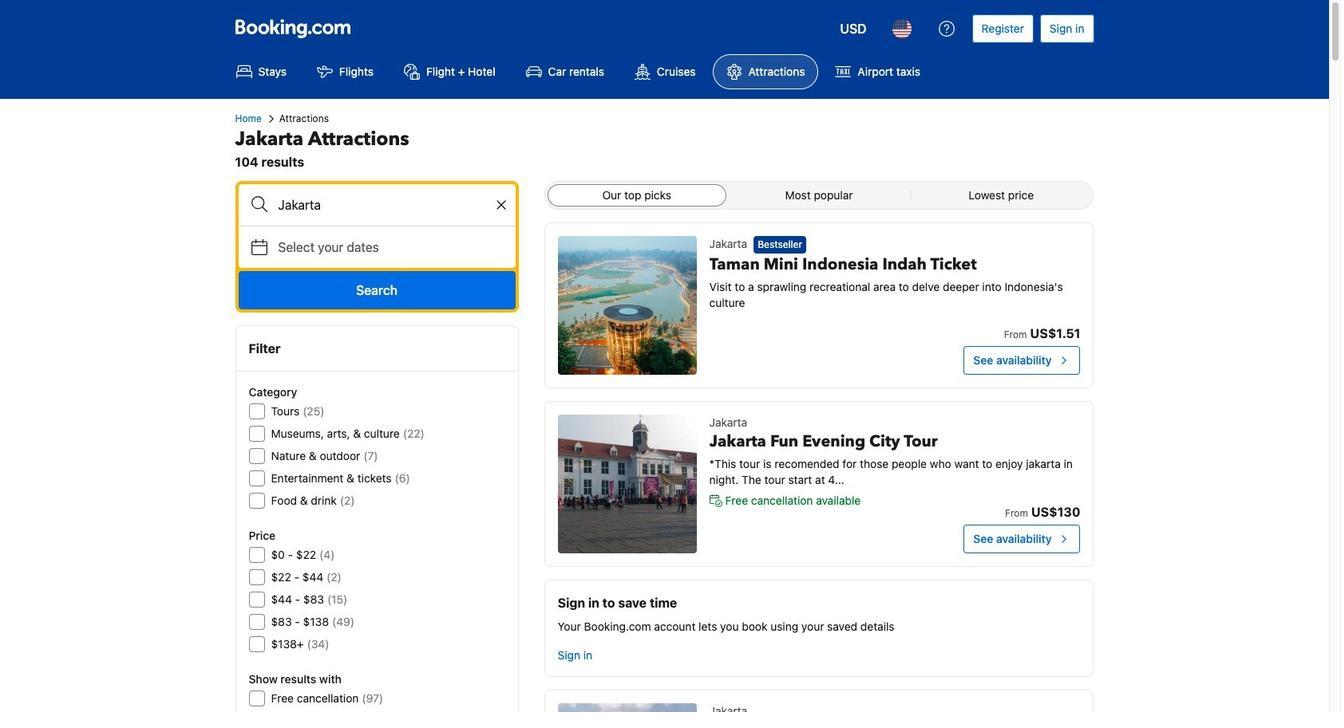 Task type: locate. For each thing, give the bounding box(es) containing it.
jakarta fun evening city tour image
[[558, 415, 697, 554]]

booking.com image
[[235, 19, 350, 38]]



Task type: describe. For each thing, give the bounding box(es) containing it.
taman mini indonesia indah ticket image
[[558, 236, 697, 375]]

Where are you going? search field
[[238, 184, 515, 226]]

jakarta half-day highlights tour image
[[558, 704, 697, 713]]



Task type: vqa. For each thing, say whether or not it's contained in the screenshot.
Taman Mini Indonesia Indah Ticket Image
yes



